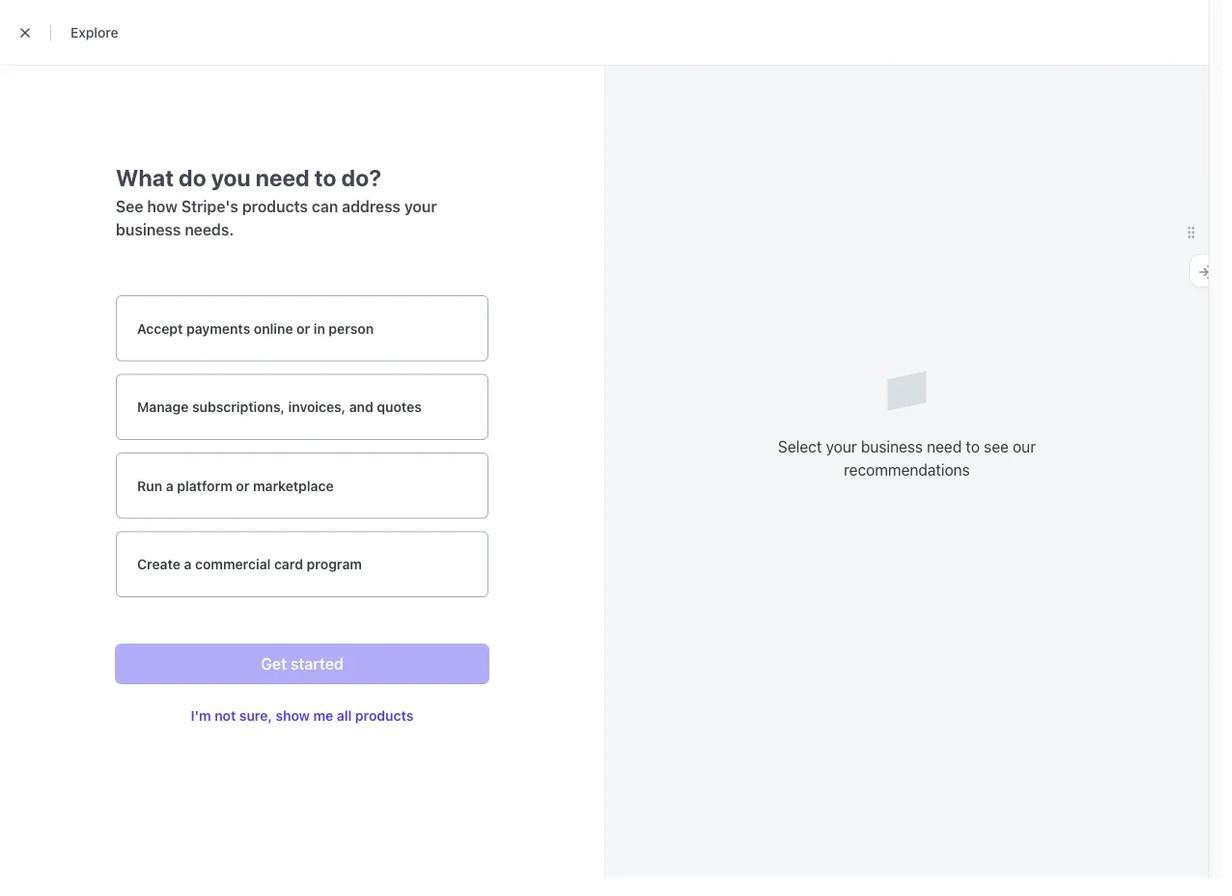 Task type: describe. For each thing, give the bounding box(es) containing it.
subscriptions,
[[192, 399, 285, 415]]

run
[[137, 478, 162, 494]]

billing link
[[440, 50, 498, 73]]

balances
[[195, 54, 253, 70]]

payments
[[109, 54, 172, 70]]

in
[[314, 321, 325, 337]]

need for business
[[927, 438, 962, 456]]

reports
[[512, 54, 562, 70]]

person
[[329, 321, 374, 337]]

manage subscriptions, invoices, and quotes button
[[116, 374, 489, 441]]

i'm
[[191, 708, 211, 724]]

or for platform
[[236, 478, 250, 494]]

can
[[312, 198, 338, 216]]

you
[[211, 164, 251, 191]]

started
[[291, 655, 344, 674]]

payments
[[186, 321, 250, 337]]

reports link
[[502, 50, 572, 73]]

invoices,
[[288, 399, 346, 415]]

select your business need to see our recommendations
[[778, 438, 1036, 479]]

billing
[[450, 54, 489, 70]]

customers link
[[266, 50, 355, 73]]

program
[[307, 557, 362, 573]]

get
[[261, 655, 287, 674]]

i'm not sure, show me all products button
[[191, 684, 414, 726]]

quotes
[[377, 399, 422, 415]]

balances link
[[186, 50, 263, 73]]

see
[[984, 438, 1009, 456]]

products inside button
[[355, 708, 414, 724]]

create
[[137, 557, 181, 573]]

manage
[[137, 399, 189, 415]]

run a platform or marketplace button
[[116, 453, 489, 520]]

our
[[1013, 438, 1036, 456]]

developers
[[941, 54, 1013, 70]]

needs.
[[185, 221, 234, 239]]

a for create
[[184, 557, 192, 573]]

new business button
[[39, 8, 171, 35]]

sure,
[[239, 708, 272, 724]]

commercial
[[195, 557, 271, 573]]

a for run
[[166, 478, 174, 494]]

products inside what do you need to do? see how stripe's products can address your business needs.
[[242, 198, 308, 216]]

test mode
[[1034, 54, 1101, 70]]

see
[[116, 198, 143, 216]]

address
[[342, 198, 401, 216]]

show
[[276, 708, 310, 724]]

or for online
[[297, 321, 310, 337]]

to for do?
[[315, 164, 337, 191]]

to for see
[[966, 438, 980, 456]]

platform
[[177, 478, 233, 494]]

accept payments online or in person
[[137, 321, 374, 337]]



Task type: locate. For each thing, give the bounding box(es) containing it.
1 horizontal spatial need
[[927, 438, 962, 456]]

or right platform
[[236, 478, 250, 494]]

home link
[[39, 50, 96, 73]]

need up recommendations
[[927, 438, 962, 456]]

0 vertical spatial to
[[315, 164, 337, 191]]

business inside select your business need to see our recommendations
[[861, 438, 923, 456]]

0 horizontal spatial to
[[315, 164, 337, 191]]

customers
[[276, 54, 346, 70]]

0 vertical spatial or
[[297, 321, 310, 337]]

1 vertical spatial your
[[826, 438, 857, 456]]

create a commercial card program
[[137, 557, 362, 573]]

more button
[[653, 50, 724, 73]]

to
[[315, 164, 337, 191], [966, 438, 980, 456]]

how
[[147, 198, 178, 216]]

1 horizontal spatial business
[[861, 438, 923, 456]]

or left in
[[297, 321, 310, 337]]

a
[[166, 478, 174, 494], [184, 557, 192, 573]]

1 vertical spatial business
[[861, 438, 923, 456]]

to inside what do you need to do? see how stripe's products can address your business needs.
[[315, 164, 337, 191]]

select
[[778, 438, 822, 456]]

products left can
[[242, 198, 308, 216]]

to inside select your business need to see our recommendations
[[966, 438, 980, 456]]

0 vertical spatial a
[[166, 478, 174, 494]]

what
[[116, 164, 174, 191]]

i'm not sure, show me all products
[[191, 708, 414, 724]]

not
[[215, 708, 236, 724]]

your inside select your business need to see our recommendations
[[826, 438, 857, 456]]

your inside what do you need to do? see how stripe's products can address your business needs.
[[405, 198, 437, 216]]

0 horizontal spatial a
[[166, 478, 174, 494]]

your right address
[[405, 198, 437, 216]]

me
[[313, 708, 333, 724]]

a right run
[[166, 478, 174, 494]]

payments link
[[100, 50, 182, 73]]

new
[[73, 15, 98, 28]]

developers link
[[932, 50, 1023, 73]]

need
[[256, 164, 310, 191], [927, 438, 962, 456]]

need right you
[[256, 164, 310, 191]]

to left see at right
[[966, 438, 980, 456]]

more
[[662, 54, 695, 70]]

products
[[242, 198, 308, 216], [355, 708, 414, 724]]

1 vertical spatial to
[[966, 438, 980, 456]]

new business
[[73, 15, 151, 28]]

connect link
[[576, 50, 649, 73]]

products link
[[359, 50, 436, 73]]

0 vertical spatial your
[[405, 198, 437, 216]]

manage subscriptions, invoices, and quotes
[[137, 399, 422, 415]]

1 horizontal spatial to
[[966, 438, 980, 456]]

products
[[369, 54, 427, 70]]

products right all
[[355, 708, 414, 724]]

need inside select your business need to see our recommendations
[[927, 438, 962, 456]]

do?
[[341, 164, 382, 191]]

need for you
[[256, 164, 310, 191]]

get started
[[261, 655, 344, 674]]

business up recommendations
[[861, 438, 923, 456]]

1 vertical spatial products
[[355, 708, 414, 724]]

business
[[101, 15, 151, 28]]

0 horizontal spatial or
[[236, 478, 250, 494]]

a inside button
[[184, 557, 192, 573]]

explore
[[71, 25, 118, 41]]

get started button
[[116, 645, 489, 684]]

your right select
[[826, 438, 857, 456]]

a right create
[[184, 557, 192, 573]]

and
[[349, 399, 374, 415]]

online
[[254, 321, 293, 337]]

stripe's
[[181, 198, 238, 216]]

marketplace
[[253, 478, 334, 494]]

all
[[337, 708, 352, 724]]

1 vertical spatial need
[[927, 438, 962, 456]]

0 horizontal spatial your
[[405, 198, 437, 216]]

create a commercial card program button
[[116, 532, 489, 599]]

a inside button
[[166, 478, 174, 494]]

business inside what do you need to do? see how stripe's products can address your business needs.
[[116, 221, 181, 239]]

do
[[179, 164, 206, 191]]

1 horizontal spatial products
[[355, 708, 414, 724]]

home
[[48, 54, 86, 70]]

0 horizontal spatial need
[[256, 164, 310, 191]]

0 vertical spatial products
[[242, 198, 308, 216]]

accept payments online or in person button
[[116, 296, 489, 363]]

mode
[[1065, 54, 1101, 70]]

accept
[[137, 321, 183, 337]]

business down how
[[116, 221, 181, 239]]

test
[[1034, 54, 1062, 70]]

to up can
[[315, 164, 337, 191]]

recommendations
[[844, 461, 971, 479]]

0 vertical spatial need
[[256, 164, 310, 191]]

business
[[116, 221, 181, 239], [861, 438, 923, 456]]

0 horizontal spatial products
[[242, 198, 308, 216]]

0 vertical spatial business
[[116, 221, 181, 239]]

1 horizontal spatial your
[[826, 438, 857, 456]]

0 horizontal spatial business
[[116, 221, 181, 239]]

1 horizontal spatial a
[[184, 557, 192, 573]]

what do you need to do? see how stripe's products can address your business needs.
[[116, 164, 437, 239]]

1 vertical spatial or
[[236, 478, 250, 494]]

or
[[297, 321, 310, 337], [236, 478, 250, 494]]

1 horizontal spatial or
[[297, 321, 310, 337]]

run a platform or marketplace
[[137, 478, 334, 494]]

card
[[274, 557, 303, 573]]

your
[[405, 198, 437, 216], [826, 438, 857, 456]]

need inside what do you need to do? see how stripe's products can address your business needs.
[[256, 164, 310, 191]]

connect
[[585, 54, 639, 70]]

1 vertical spatial a
[[184, 557, 192, 573]]



Task type: vqa. For each thing, say whether or not it's contained in the screenshot.
leftmost has
no



